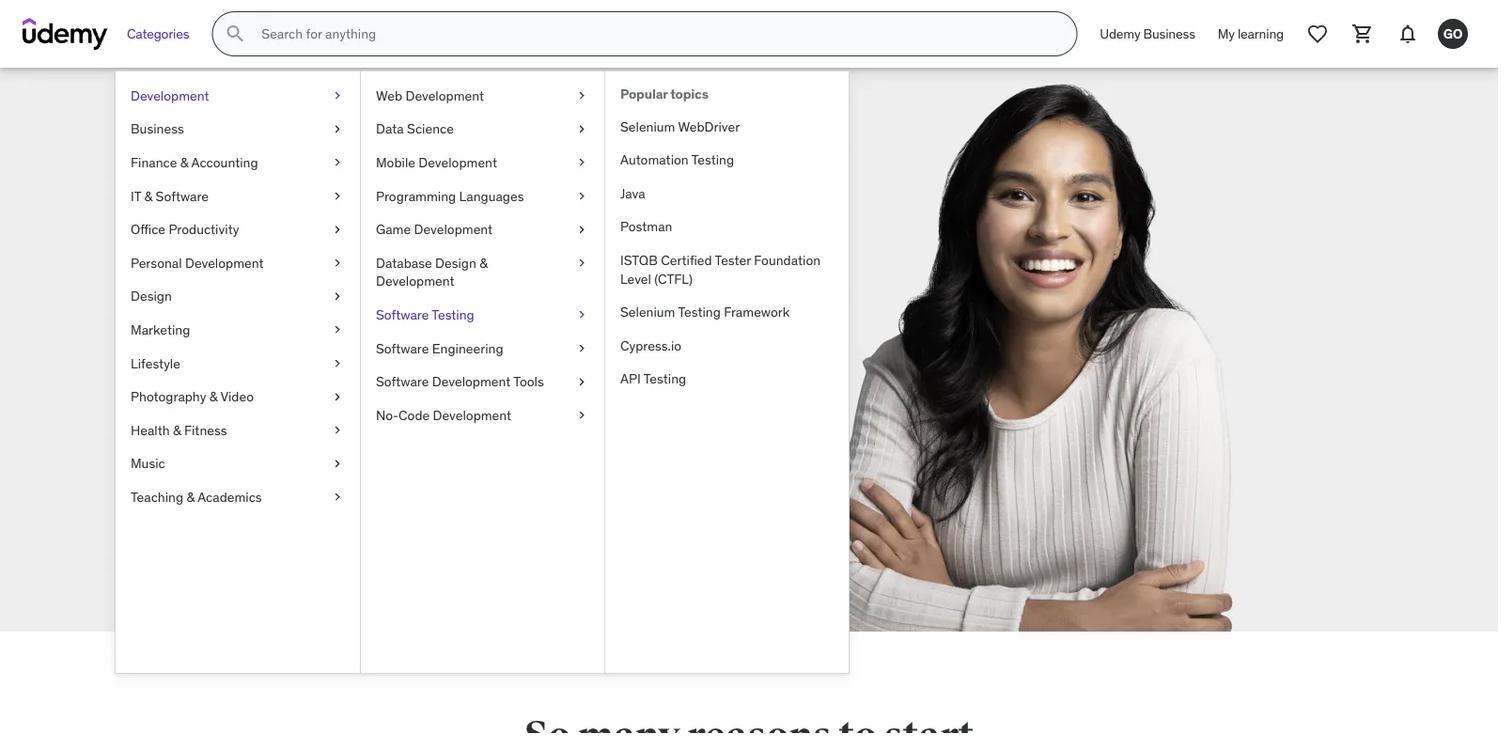 Task type: describe. For each thing, give the bounding box(es) containing it.
xsmall image for web development
[[575, 87, 590, 105]]

xsmall image for finance & accounting
[[330, 153, 345, 172]]

go link
[[1431, 11, 1476, 56]]

development down software development tools link
[[433, 407, 512, 424]]

development down engineering
[[432, 373, 511, 390]]

health & fitness link
[[116, 414, 360, 447]]

0 vertical spatial business
[[1144, 25, 1196, 42]]

udemy
[[1101, 25, 1141, 42]]

teaching
[[131, 489, 183, 506]]

teaching & academics
[[131, 489, 262, 506]]

testing for automation
[[692, 151, 734, 168]]

cypress.io
[[621, 337, 682, 354]]

xsmall image for no-code development
[[575, 406, 590, 425]]

get
[[291, 428, 316, 447]]

it
[[131, 187, 141, 204]]

xsmall image for teaching & academics
[[330, 488, 345, 507]]

including
[[239, 376, 312, 399]]

xsmall image for software development tools
[[575, 373, 590, 391]]

photography
[[131, 388, 206, 405]]

health
[[131, 422, 170, 439]]

xsmall image for personal development
[[330, 254, 345, 272]]

xsmall image for software testing
[[575, 306, 590, 324]]

us
[[288, 287, 338, 346]]

data science
[[376, 120, 454, 137]]

framework
[[724, 304, 790, 321]]

xsmall image for it & software
[[330, 187, 345, 205]]

foundation
[[754, 252, 821, 269]]

video
[[220, 388, 254, 405]]

selenium for selenium webdriver
[[621, 118, 676, 135]]

no-code development link
[[361, 399, 605, 432]]

teach
[[317, 235, 440, 294]]

& inside database design & development
[[480, 254, 488, 271]]

mobile development
[[376, 154, 497, 171]]

xsmall image for development
[[330, 87, 345, 105]]

xsmall image for mobile development
[[575, 153, 590, 172]]

notifications image
[[1397, 23, 1420, 45]]

database
[[376, 254, 432, 271]]

development down programming languages
[[414, 221, 493, 238]]

science
[[407, 120, 454, 137]]

an
[[250, 351, 270, 374]]

no-
[[376, 407, 399, 424]]

development down office productivity link
[[185, 254, 264, 271]]

marketing
[[131, 321, 190, 338]]

office productivity
[[131, 221, 239, 238]]

with
[[180, 287, 279, 346]]

programming languages link
[[361, 179, 605, 213]]

lifestyle
[[131, 355, 180, 372]]

teaching & academics link
[[116, 481, 360, 514]]

xsmall image for programming languages
[[575, 187, 590, 205]]

instructor
[[274, 351, 351, 374]]

go
[[1444, 25, 1463, 42]]

xsmall image for data science
[[575, 120, 590, 138]]

design inside 'design' link
[[131, 288, 172, 305]]

development inside database design & development
[[376, 273, 455, 290]]

udemy business
[[1101, 25, 1196, 42]]

topics
[[671, 86, 709, 102]]

selenium testing framework link
[[606, 296, 849, 329]]

music
[[131, 455, 165, 472]]

marketing link
[[116, 313, 360, 347]]

become
[[180, 351, 246, 374]]

game development link
[[361, 213, 605, 246]]

popular
[[621, 86, 668, 102]]

software testing link
[[361, 298, 605, 332]]

finance & accounting
[[131, 154, 258, 171]]

database design & development
[[376, 254, 488, 290]]

level
[[621, 270, 652, 287]]

popular topics
[[621, 86, 709, 102]]

xsmall image for software engineering
[[575, 339, 590, 358]]

come teach with us become an instructor and change lives — including your own
[[180, 235, 448, 399]]

Search for anything text field
[[258, 18, 1054, 50]]

own
[[355, 376, 388, 399]]

mobile development link
[[361, 146, 605, 179]]

xsmall image for lifestyle
[[330, 354, 345, 373]]

my learning link
[[1207, 11, 1296, 56]]

photography & video
[[131, 388, 254, 405]]

categories button
[[116, 11, 201, 56]]

selenium webdriver
[[621, 118, 740, 135]]

xsmall image for photography & video
[[330, 388, 345, 406]]

xsmall image for music
[[330, 455, 345, 473]]

programming
[[376, 187, 456, 204]]

academics
[[198, 489, 262, 506]]

& for fitness
[[173, 422, 181, 439]]



Task type: locate. For each thing, give the bounding box(es) containing it.
submit search image
[[224, 23, 247, 45]]

learning
[[1238, 25, 1285, 42]]

xsmall image inside office productivity link
[[330, 220, 345, 239]]

testing down webdriver on the top left of page
[[692, 151, 734, 168]]

change
[[389, 351, 448, 374]]

get started link
[[180, 415, 481, 461]]

testing
[[692, 151, 734, 168], [678, 304, 721, 321], [432, 306, 475, 323], [644, 371, 687, 387]]

xsmall image inside health & fitness link
[[330, 421, 345, 440]]

webdriver
[[679, 118, 740, 135]]

software development tools
[[376, 373, 544, 390]]

api testing link
[[606, 363, 849, 396]]

java link
[[606, 177, 849, 210]]

xsmall image for database design & development
[[575, 254, 590, 272]]

& right teaching
[[187, 489, 195, 506]]

code
[[399, 407, 430, 424]]

automation testing
[[621, 151, 734, 168]]

xsmall image for health & fitness
[[330, 421, 345, 440]]

office productivity link
[[116, 213, 360, 246]]

certified
[[661, 252, 712, 269]]

xsmall image for design
[[330, 287, 345, 306]]

xsmall image inside software engineering link
[[575, 339, 590, 358]]

it & software link
[[116, 179, 360, 213]]

xsmall image inside data science link
[[575, 120, 590, 138]]

0 vertical spatial design
[[435, 254, 477, 271]]

api testing
[[621, 371, 687, 387]]

xsmall image inside the finance & accounting link
[[330, 153, 345, 172]]

design down game development
[[435, 254, 477, 271]]

xsmall image inside teaching & academics link
[[330, 488, 345, 507]]

xsmall image inside software testing link
[[575, 306, 590, 324]]

software development tools link
[[361, 365, 605, 399]]

software
[[156, 187, 209, 204], [376, 306, 429, 323], [376, 340, 429, 357], [376, 373, 429, 390]]

2 selenium from the top
[[621, 304, 676, 321]]

health & fitness
[[131, 422, 227, 439]]

fitness
[[184, 422, 227, 439]]

xsmall image for marketing
[[330, 321, 345, 339]]

design link
[[116, 280, 360, 313]]

web development
[[376, 87, 484, 104]]

1 horizontal spatial design
[[435, 254, 477, 271]]

udemy business link
[[1089, 11, 1207, 56]]

xsmall image inside game development link
[[575, 220, 590, 239]]

software for software development tools
[[376, 373, 429, 390]]

lives
[[180, 376, 215, 399]]

xsmall image inside marketing link
[[330, 321, 345, 339]]

software testing
[[376, 306, 475, 323]]

data science link
[[361, 112, 605, 146]]

(ctfl)
[[655, 270, 693, 287]]

& right health
[[173, 422, 181, 439]]

xsmall image inside 'no-code development' link
[[575, 406, 590, 425]]

xsmall image inside business link
[[330, 120, 345, 138]]

istqb certified tester foundation level (ctfl) link
[[606, 244, 849, 296]]

selenium webdriver link
[[606, 110, 849, 143]]

testing up software engineering
[[432, 306, 475, 323]]

programming languages
[[376, 187, 524, 204]]

development down "categories" "dropdown button"
[[131, 87, 209, 104]]

0 horizontal spatial design
[[131, 288, 172, 305]]

personal development link
[[116, 246, 360, 280]]

testing right api on the left of the page
[[644, 371, 687, 387]]

1 vertical spatial design
[[131, 288, 172, 305]]

finance & accounting link
[[116, 146, 360, 179]]

xsmall image inside 'music' link
[[330, 455, 345, 473]]

& right the it
[[144, 187, 153, 204]]

get started
[[291, 428, 369, 447]]

development up science
[[406, 87, 484, 104]]

1 vertical spatial business
[[131, 120, 184, 137]]

& right the finance
[[180, 154, 188, 171]]

xsmall image inside database design & development link
[[575, 254, 590, 272]]

lifestyle link
[[116, 347, 360, 380]]

business right udemy
[[1144, 25, 1196, 42]]

xsmall image inside web development link
[[575, 87, 590, 105]]

development down database
[[376, 273, 455, 290]]

xsmall image inside 'development' link
[[330, 87, 345, 105]]

personal
[[131, 254, 182, 271]]

development link
[[116, 79, 360, 112]]

finance
[[131, 154, 177, 171]]

xsmall image inside personal development link
[[330, 254, 345, 272]]

& for accounting
[[180, 154, 188, 171]]

& for software
[[144, 187, 153, 204]]

database design & development link
[[361, 246, 605, 298]]

java
[[621, 185, 646, 202]]

tools
[[514, 373, 544, 390]]

software engineering
[[376, 340, 504, 357]]

business link
[[116, 112, 360, 146]]

my
[[1218, 25, 1235, 42]]

0 horizontal spatial business
[[131, 120, 184, 137]]

design inside database design & development
[[435, 254, 477, 271]]

xsmall image for business
[[330, 120, 345, 138]]

api
[[621, 371, 641, 387]]

testing down (ctfl)
[[678, 304, 721, 321]]

mobile
[[376, 154, 416, 171]]

my learning
[[1218, 25, 1285, 42]]

game
[[376, 221, 411, 238]]

testing for selenium
[[678, 304, 721, 321]]

design down personal
[[131, 288, 172, 305]]

& for academics
[[187, 489, 195, 506]]

started
[[319, 428, 369, 447]]

shopping cart with 0 items image
[[1352, 23, 1375, 45]]

postman
[[621, 218, 673, 235]]

data
[[376, 120, 404, 137]]

software engineering link
[[361, 332, 605, 365]]

development up programming languages
[[419, 154, 497, 171]]

xsmall image
[[330, 87, 345, 105], [575, 87, 590, 105], [575, 120, 590, 138], [575, 153, 590, 172], [330, 220, 345, 239], [575, 254, 590, 272], [330, 287, 345, 306], [575, 306, 590, 324], [575, 339, 590, 358], [330, 354, 345, 373], [330, 421, 345, 440], [330, 488, 345, 507]]

categories
[[127, 25, 189, 42]]

selenium down popular
[[621, 118, 676, 135]]

1 horizontal spatial business
[[1144, 25, 1196, 42]]

xsmall image inside lifestyle link
[[330, 354, 345, 373]]

tester
[[715, 252, 751, 269]]

xsmall image for game development
[[575, 220, 590, 239]]

xsmall image for office productivity
[[330, 220, 345, 239]]

istqb certified tester foundation level (ctfl)
[[621, 252, 821, 287]]

web development link
[[361, 79, 605, 112]]

& down game development link
[[480, 254, 488, 271]]

1 selenium from the top
[[621, 118, 676, 135]]

xsmall image inside 'design' link
[[330, 287, 345, 306]]

xsmall image inside software development tools link
[[575, 373, 590, 391]]

xsmall image inside programming languages link
[[575, 187, 590, 205]]

productivity
[[169, 221, 239, 238]]

business up the finance
[[131, 120, 184, 137]]

postman link
[[606, 210, 849, 244]]

xsmall image inside photography & video link
[[330, 388, 345, 406]]

istqb
[[621, 252, 658, 269]]

0 vertical spatial selenium
[[621, 118, 676, 135]]

automation
[[621, 151, 689, 168]]

selenium
[[621, 118, 676, 135], [621, 304, 676, 321]]

& left —
[[209, 388, 218, 405]]

testing for api
[[644, 371, 687, 387]]

cypress.io link
[[606, 329, 849, 363]]

software down software testing
[[376, 340, 429, 357]]

xsmall image inside mobile development link
[[575, 153, 590, 172]]

udemy image
[[23, 18, 108, 50]]

software testing element
[[605, 71, 849, 673]]

office
[[131, 221, 166, 238]]

software for software testing
[[376, 306, 429, 323]]

wishlist image
[[1307, 23, 1330, 45]]

selenium for selenium testing framework
[[621, 304, 676, 321]]

software up office productivity at top left
[[156, 187, 209, 204]]

1 vertical spatial selenium
[[621, 304, 676, 321]]

automation testing link
[[606, 143, 849, 177]]

software up code
[[376, 373, 429, 390]]

software for software engineering
[[376, 340, 429, 357]]

testing for software
[[432, 306, 475, 323]]

web
[[376, 87, 403, 104]]

languages
[[459, 187, 524, 204]]

your
[[316, 376, 351, 399]]

personal development
[[131, 254, 264, 271]]

business
[[1144, 25, 1196, 42], [131, 120, 184, 137]]

selenium up cypress.io
[[621, 304, 676, 321]]

& for video
[[209, 388, 218, 405]]

software up software engineering
[[376, 306, 429, 323]]

xsmall image inside it & software link
[[330, 187, 345, 205]]

&
[[180, 154, 188, 171], [144, 187, 153, 204], [480, 254, 488, 271], [209, 388, 218, 405], [173, 422, 181, 439], [187, 489, 195, 506]]

photography & video link
[[116, 380, 360, 414]]

come
[[180, 235, 309, 294]]

music link
[[116, 447, 360, 481]]

xsmall image
[[330, 120, 345, 138], [330, 153, 345, 172], [330, 187, 345, 205], [575, 187, 590, 205], [575, 220, 590, 239], [330, 254, 345, 272], [330, 321, 345, 339], [575, 373, 590, 391], [330, 388, 345, 406], [575, 406, 590, 425], [330, 455, 345, 473]]

development
[[131, 87, 209, 104], [406, 87, 484, 104], [419, 154, 497, 171], [414, 221, 493, 238], [185, 254, 264, 271], [376, 273, 455, 290], [432, 373, 511, 390], [433, 407, 512, 424]]

it & software
[[131, 187, 209, 204]]

selenium testing framework
[[621, 304, 790, 321]]



Task type: vqa. For each thing, say whether or not it's contained in the screenshot.
THE "MUSIC"
yes



